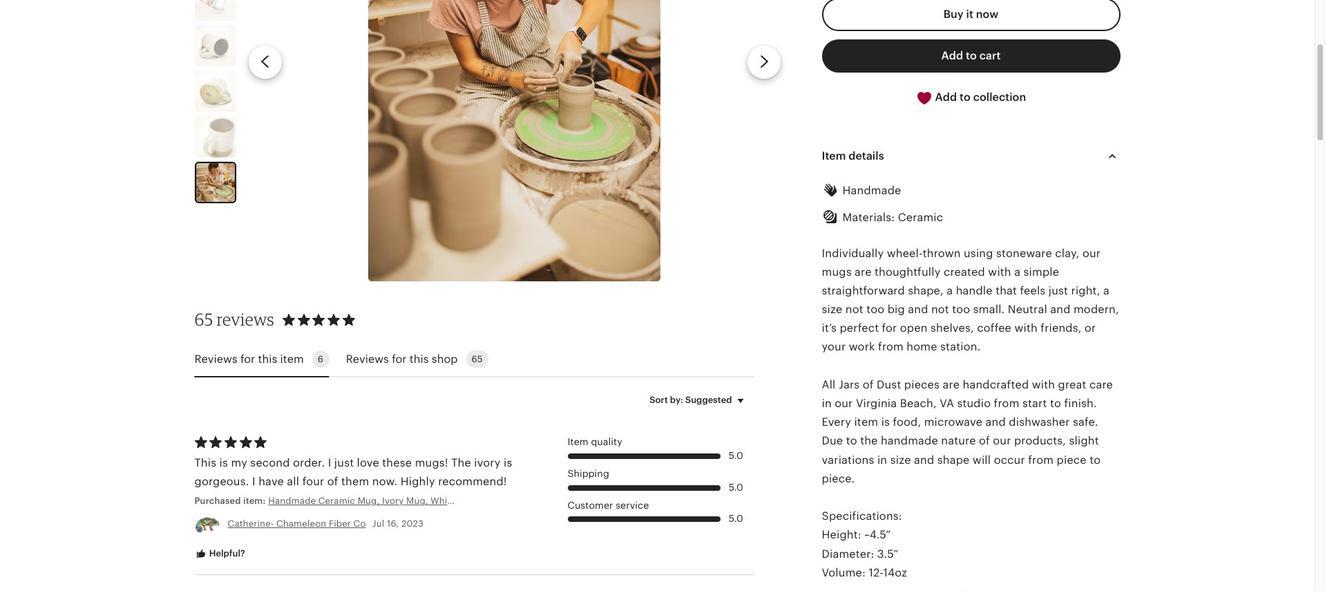 Task type: vqa. For each thing, say whether or not it's contained in the screenshot.
the rightmost in
yes



Task type: locate. For each thing, give the bounding box(es) containing it.
materials:
[[843, 211, 895, 224]]

are up va
[[943, 378, 960, 391]]

1 vertical spatial 65
[[472, 354, 483, 365]]

0 horizontal spatial is
[[220, 456, 228, 469]]

0 horizontal spatial item
[[280, 352, 304, 365]]

1 horizontal spatial of
[[863, 378, 874, 391]]

for down big
[[882, 322, 898, 335]]

thrown
[[923, 246, 961, 260]]

from right 'work'
[[879, 340, 904, 354]]

add inside 'button'
[[942, 49, 964, 62]]

the
[[452, 456, 471, 469]]

handmade ceramic mug ivory mug white pottery mug white image 7 image
[[368, 0, 661, 282], [196, 163, 235, 202]]

0 horizontal spatial from
[[879, 340, 904, 354]]

and
[[908, 303, 929, 316], [1051, 303, 1071, 316], [986, 416, 1006, 429], [915, 453, 935, 466]]

helpful? button
[[184, 542, 256, 567]]

quality
[[591, 436, 623, 447]]

reviews
[[195, 352, 238, 365], [346, 352, 389, 365]]

2 horizontal spatial from
[[1029, 453, 1054, 466]]

handmade ceramic mug ivory mug white pottery mug white image 6 image
[[195, 116, 236, 158]]

second
[[250, 456, 290, 469]]

this left shop
[[410, 352, 429, 365]]

for left shop
[[392, 352, 407, 365]]

are up straightforward
[[855, 265, 872, 278]]

not up the perfect
[[846, 303, 864, 316]]

of right 'jars'
[[863, 378, 874, 391]]

1 vertical spatial are
[[943, 378, 960, 391]]

0 vertical spatial size
[[822, 303, 843, 316]]

this down reviews
[[258, 352, 277, 365]]

0 vertical spatial item
[[822, 149, 846, 163]]

with up start
[[1032, 378, 1056, 391]]

item left 6
[[280, 352, 304, 365]]

dishwasher
[[1009, 416, 1070, 429]]

1 horizontal spatial our
[[994, 434, 1012, 448]]

from inside individually wheel-thrown using stoneware clay, our mugs are thoughtfully created with a simple straightforward shape, a handle that feels just right, a size not too big and not too small. neutral and modern, it's perfect for open shelves, coffee with friends, or your work from home station.
[[879, 340, 904, 354]]

0 vertical spatial just
[[1049, 284, 1069, 297]]

customer service
[[568, 499, 649, 510]]

not
[[846, 303, 864, 316], [932, 303, 950, 316]]

65 reviews
[[195, 309, 274, 330]]

feels
[[1021, 284, 1046, 297]]

1 horizontal spatial item
[[822, 149, 846, 163]]

2023
[[402, 519, 424, 529]]

1 horizontal spatial 65
[[472, 354, 483, 365]]

0 vertical spatial from
[[879, 340, 904, 354]]

that
[[996, 284, 1018, 297]]

collection
[[974, 91, 1027, 104]]

shape
[[938, 453, 970, 466]]

65 for 65 reviews
[[195, 309, 213, 330]]

is left my on the left bottom of page
[[220, 456, 228, 469]]

1 horizontal spatial reviews
[[346, 352, 389, 365]]

0 horizontal spatial i
[[252, 475, 256, 488]]

item left quality
[[568, 436, 589, 447]]

materials: ceramic
[[843, 211, 944, 224]]

add to cart button
[[822, 40, 1121, 73]]

with
[[989, 265, 1012, 278], [1015, 322, 1038, 335], [1032, 378, 1056, 391]]

studio
[[958, 397, 991, 410]]

item inside 'dropdown button'
[[822, 149, 846, 163]]

2 reviews from the left
[[346, 352, 389, 365]]

a down "created"
[[947, 284, 953, 297]]

with inside all jars of dust pieces are handcrafted with great care in our virginia beach, va studio from start to finish. every item is food, microwave and dishwasher safe. due to the handmade nature of our products, slight variations in size and shape will occur from piece to piece.
[[1032, 378, 1056, 391]]

work
[[849, 340, 876, 354]]

item left details
[[822, 149, 846, 163]]

our right the clay,
[[1083, 246, 1101, 260]]

reviews for reviews for this item
[[195, 352, 238, 365]]

2 vertical spatial of
[[328, 475, 339, 488]]

0 horizontal spatial are
[[855, 265, 872, 278]]

virginia
[[856, 397, 897, 410]]

this
[[258, 352, 277, 365], [410, 352, 429, 365]]

variations
[[822, 453, 875, 466]]

products,
[[1015, 434, 1067, 448]]

for inside individually wheel-thrown using stoneware clay, our mugs are thoughtfully created with a simple straightforward shape, a handle that feels just right, a size not too big and not too small. neutral and modern, it's perfect for open shelves, coffee with friends, or your work from home station.
[[882, 322, 898, 335]]

2 vertical spatial 5.0
[[729, 513, 744, 524]]

friends,
[[1041, 322, 1082, 335]]

every
[[822, 416, 852, 429]]

of up will
[[980, 434, 991, 448]]

1 5.0 from the top
[[729, 450, 744, 461]]

size up it's
[[822, 303, 843, 316]]

item
[[280, 352, 304, 365], [855, 416, 879, 429]]

0 horizontal spatial reviews
[[195, 352, 238, 365]]

our up the occur
[[994, 434, 1012, 448]]

are inside individually wheel-thrown using stoneware clay, our mugs are thoughtfully created with a simple straightforward shape, a handle that feels just right, a size not too big and not too small. neutral and modern, it's perfect for open shelves, coffee with friends, or your work from home station.
[[855, 265, 872, 278]]

2 horizontal spatial is
[[882, 416, 890, 429]]

mugs!
[[415, 456, 448, 469]]

of
[[863, 378, 874, 391], [980, 434, 991, 448], [328, 475, 339, 488]]

care
[[1090, 378, 1114, 391]]

item:
[[243, 496, 266, 506]]

to inside button
[[960, 91, 971, 104]]

add to collection
[[933, 91, 1027, 104]]

0 horizontal spatial of
[[328, 475, 339, 488]]

2 horizontal spatial our
[[1083, 246, 1101, 260]]

0 horizontal spatial size
[[822, 303, 843, 316]]

is right ivory
[[504, 456, 513, 469]]

height:
[[822, 528, 862, 541]]

0 vertical spatial i
[[328, 456, 331, 469]]

1 horizontal spatial for
[[392, 352, 407, 365]]

5.0
[[729, 450, 744, 461], [729, 482, 744, 493], [729, 513, 744, 524]]

fiber
[[329, 519, 351, 529]]

0 vertical spatial our
[[1083, 246, 1101, 260]]

too up shelves,
[[953, 303, 971, 316]]

0 horizontal spatial this
[[258, 352, 277, 365]]

highly
[[401, 475, 435, 488]]

from
[[879, 340, 904, 354], [994, 397, 1020, 410], [1029, 453, 1054, 466]]

to left cart at right
[[966, 49, 977, 62]]

this for item
[[258, 352, 277, 365]]

shipping
[[568, 468, 610, 479]]

2 vertical spatial with
[[1032, 378, 1056, 391]]

these
[[382, 456, 412, 469]]

to down slight
[[1090, 453, 1101, 466]]

1 this from the left
[[258, 352, 277, 365]]

14oz
[[884, 566, 908, 579]]

purchased item:
[[195, 496, 268, 506]]

handmade
[[843, 184, 902, 197]]

item for item details
[[822, 149, 846, 163]]

1 horizontal spatial are
[[943, 378, 960, 391]]

to left "collection"
[[960, 91, 971, 104]]

i right order.
[[328, 456, 331, 469]]

0 vertical spatial in
[[822, 397, 832, 410]]

0 horizontal spatial 65
[[195, 309, 213, 330]]

is down virginia
[[882, 416, 890, 429]]

to inside 'button'
[[966, 49, 977, 62]]

add left cart at right
[[942, 49, 964, 62]]

volume:
[[822, 566, 866, 579]]

1 horizontal spatial from
[[994, 397, 1020, 410]]

a right right,
[[1104, 284, 1110, 297]]

12-
[[869, 566, 884, 579]]

1 horizontal spatial just
[[1049, 284, 1069, 297]]

1 vertical spatial item
[[855, 416, 879, 429]]

2 this from the left
[[410, 352, 429, 365]]

clay,
[[1056, 246, 1080, 260]]

reviews right 6
[[346, 352, 389, 365]]

1 vertical spatial 5.0
[[729, 482, 744, 493]]

1 horizontal spatial size
[[891, 453, 911, 466]]

2 horizontal spatial for
[[882, 322, 898, 335]]

with up that
[[989, 265, 1012, 278]]

handmade ceramic mug ivory mug white pottery mug white image 5 image
[[195, 71, 236, 112]]

our
[[1083, 246, 1101, 260], [835, 397, 853, 410], [994, 434, 1012, 448]]

in down the
[[878, 453, 888, 466]]

our down 'jars'
[[835, 397, 853, 410]]

helpful?
[[207, 548, 245, 559]]

add inside button
[[936, 91, 958, 104]]

open
[[901, 322, 928, 335]]

jul
[[373, 519, 385, 529]]

of right four at the bottom of page
[[328, 475, 339, 488]]

0 horizontal spatial our
[[835, 397, 853, 410]]

shelves,
[[931, 322, 975, 335]]

nature
[[942, 434, 976, 448]]

a down the stoneware
[[1015, 265, 1021, 278]]

add down add to cart 'button'
[[936, 91, 958, 104]]

0 vertical spatial are
[[855, 265, 872, 278]]

0 vertical spatial of
[[863, 378, 874, 391]]

65 left reviews
[[195, 309, 213, 330]]

for down reviews
[[240, 352, 255, 365]]

add to cart
[[942, 49, 1001, 62]]

just
[[1049, 284, 1069, 297], [334, 456, 354, 469]]

2 horizontal spatial of
[[980, 434, 991, 448]]

1 vertical spatial size
[[891, 453, 911, 466]]

2 5.0 from the top
[[729, 482, 744, 493]]

0 vertical spatial add
[[942, 49, 964, 62]]

them
[[342, 475, 369, 488]]

tab list
[[195, 342, 755, 378]]

3 5.0 from the top
[[729, 513, 744, 524]]

just inside individually wheel-thrown using stoneware clay, our mugs are thoughtfully created with a simple straightforward shape, a handle that feels just right, a size not too big and not too small. neutral and modern, it's perfect for open shelves, coffee with friends, or your work from home station.
[[1049, 284, 1069, 297]]

too
[[867, 303, 885, 316], [953, 303, 971, 316]]

2 horizontal spatial a
[[1104, 284, 1110, 297]]

piece.
[[822, 472, 855, 485]]

not up shelves,
[[932, 303, 950, 316]]

too left big
[[867, 303, 885, 316]]

0 vertical spatial 5.0
[[729, 450, 744, 461]]

1 horizontal spatial too
[[953, 303, 971, 316]]

1 vertical spatial just
[[334, 456, 354, 469]]

size down handmade
[[891, 453, 911, 466]]

add for add to cart
[[942, 49, 964, 62]]

i left have
[[252, 475, 256, 488]]

item quality
[[568, 436, 623, 447]]

handmade ceramic mug ivory mug white pottery mug white image 4 image
[[195, 25, 236, 66]]

from down handcrafted
[[994, 397, 1020, 410]]

in
[[822, 397, 832, 410], [878, 453, 888, 466]]

1 horizontal spatial item
[[855, 416, 879, 429]]

for for reviews for this item
[[240, 352, 255, 365]]

1 vertical spatial in
[[878, 453, 888, 466]]

with down neutral
[[1015, 322, 1038, 335]]

from down products,
[[1029, 453, 1054, 466]]

perfect
[[840, 322, 879, 335]]

just up them
[[334, 456, 354, 469]]

just down simple
[[1049, 284, 1069, 297]]

1 vertical spatial add
[[936, 91, 958, 104]]

65 right shop
[[472, 354, 483, 365]]

2 vertical spatial our
[[994, 434, 1012, 448]]

to left the
[[847, 434, 858, 448]]

1 reviews from the left
[[195, 352, 238, 365]]

modern,
[[1074, 303, 1120, 316]]

0 horizontal spatial not
[[846, 303, 864, 316]]

this for shop
[[410, 352, 429, 365]]

in down all
[[822, 397, 832, 410]]

occur
[[994, 453, 1026, 466]]

buy
[[944, 8, 964, 21]]

0 horizontal spatial too
[[867, 303, 885, 316]]

ivory
[[474, 456, 501, 469]]

gorgeous.
[[195, 475, 249, 488]]

1 horizontal spatial this
[[410, 352, 429, 365]]

0 vertical spatial 65
[[195, 309, 213, 330]]

1 vertical spatial item
[[568, 436, 589, 447]]

0 horizontal spatial item
[[568, 436, 589, 447]]

pieces
[[905, 378, 940, 391]]

a
[[1015, 265, 1021, 278], [947, 284, 953, 297], [1104, 284, 1110, 297]]

1 horizontal spatial not
[[932, 303, 950, 316]]

0 horizontal spatial for
[[240, 352, 255, 365]]

just inside this is my second order. i just love these mugs! the ivory is gorgeous. i have all four of them now. highly recommend!
[[334, 456, 354, 469]]

0 horizontal spatial just
[[334, 456, 354, 469]]

specifications:
[[822, 510, 903, 523]]

will
[[973, 453, 991, 466]]

reviews down 65 reviews
[[195, 352, 238, 365]]

item
[[822, 149, 846, 163], [568, 436, 589, 447]]

item up the
[[855, 416, 879, 429]]

1 horizontal spatial is
[[504, 456, 513, 469]]

tab list containing reviews for this item
[[195, 342, 755, 378]]

size
[[822, 303, 843, 316], [891, 453, 911, 466]]



Task type: describe. For each thing, give the bounding box(es) containing it.
four
[[303, 475, 324, 488]]

1 too from the left
[[867, 303, 885, 316]]

6
[[318, 354, 323, 365]]

straightforward
[[822, 284, 905, 297]]

sort
[[650, 395, 668, 405]]

purchased
[[195, 496, 241, 506]]

small.
[[974, 303, 1005, 316]]

my
[[231, 456, 247, 469]]

0 horizontal spatial a
[[947, 284, 953, 297]]

by:
[[670, 395, 684, 405]]

customer
[[568, 499, 613, 510]]

big
[[888, 303, 905, 316]]

are inside all jars of dust pieces are handcrafted with great care in our virginia beach, va studio from start to finish. every item is food, microwave and dishwasher safe. due to the handmade nature of our products, slight variations in size and shape will occur from piece to piece.
[[943, 378, 960, 391]]

food,
[[893, 416, 922, 429]]

65 for 65
[[472, 354, 483, 365]]

1 horizontal spatial a
[[1015, 265, 1021, 278]]

reviews for this item
[[195, 352, 304, 365]]

created
[[944, 265, 986, 278]]

all jars of dust pieces are handcrafted with great care in our virginia beach, va studio from start to finish. every item is food, microwave and dishwasher safe. due to the handmade nature of our products, slight variations in size and shape will occur from piece to piece.
[[822, 378, 1114, 485]]

jars
[[839, 378, 860, 391]]

5.0 for service
[[729, 513, 744, 524]]

5.0 for quality
[[729, 450, 744, 461]]

1 vertical spatial of
[[980, 434, 991, 448]]

sort by: suggested
[[650, 395, 732, 405]]

suggested
[[686, 395, 732, 405]]

catherine-
[[228, 519, 274, 529]]

now
[[977, 8, 999, 21]]

size inside individually wheel-thrown using stoneware clay, our mugs are thoughtfully created with a simple straightforward shape, a handle that feels just right, a size not too big and not too small. neutral and modern, it's perfect for open shelves, coffee with friends, or your work from home station.
[[822, 303, 843, 316]]

1 horizontal spatial i
[[328, 456, 331, 469]]

1 vertical spatial with
[[1015, 322, 1038, 335]]

1 horizontal spatial handmade ceramic mug ivory mug white pottery mug white image 7 image
[[368, 0, 661, 282]]

va
[[940, 397, 955, 410]]

using
[[964, 246, 994, 260]]

individually wheel-thrown using stoneware clay, our mugs are thoughtfully created with a simple straightforward shape, a handle that feels just right, a size not too big and not too small. neutral and modern, it's perfect for open shelves, coffee with friends, or your work from home station.
[[822, 246, 1120, 354]]

this
[[195, 456, 217, 469]]

individually
[[822, 246, 884, 260]]

home
[[907, 340, 938, 354]]

2 not from the left
[[932, 303, 950, 316]]

2 too from the left
[[953, 303, 971, 316]]

0 horizontal spatial handmade ceramic mug ivory mug white pottery mug white image 7 image
[[196, 163, 235, 202]]

1 vertical spatial from
[[994, 397, 1020, 410]]

coffee
[[978, 322, 1012, 335]]

all
[[287, 475, 299, 488]]

specifications: height: ~4.5" diameter: 3.5" volume: 12-14oz
[[822, 510, 908, 579]]

piece
[[1057, 453, 1087, 466]]

now.
[[372, 475, 398, 488]]

1 horizontal spatial in
[[878, 453, 888, 466]]

order.
[[293, 456, 325, 469]]

and up open
[[908, 303, 929, 316]]

neutral
[[1008, 303, 1048, 316]]

it
[[967, 8, 974, 21]]

item details button
[[810, 140, 1133, 173]]

handmade ceramic mug ivory mug white pottery mug white image 3 image
[[195, 0, 236, 21]]

and down studio
[[986, 416, 1006, 429]]

beach,
[[900, 397, 937, 410]]

handcrafted
[[963, 378, 1029, 391]]

all
[[822, 378, 836, 391]]

2 vertical spatial from
[[1029, 453, 1054, 466]]

16,
[[387, 519, 399, 529]]

to right start
[[1051, 397, 1062, 410]]

due
[[822, 434, 844, 448]]

0 vertical spatial with
[[989, 265, 1012, 278]]

dust
[[877, 378, 902, 391]]

item for item quality
[[568, 436, 589, 447]]

microwave
[[925, 416, 983, 429]]

reviews for reviews for this shop
[[346, 352, 389, 365]]

great
[[1059, 378, 1087, 391]]

0 horizontal spatial in
[[822, 397, 832, 410]]

and down handmade
[[915, 453, 935, 466]]

catherine- chameleon fiber co jul 16, 2023
[[228, 519, 424, 529]]

and up friends,
[[1051, 303, 1071, 316]]

station.
[[941, 340, 981, 354]]

mugs
[[822, 265, 852, 278]]

1 not from the left
[[846, 303, 864, 316]]

love
[[357, 456, 379, 469]]

add for add to collection
[[936, 91, 958, 104]]

or
[[1085, 322, 1097, 335]]

ceramic
[[898, 211, 944, 224]]

item details
[[822, 149, 885, 163]]

is inside all jars of dust pieces are handcrafted with great care in our virginia beach, va studio from start to finish. every item is food, microwave and dishwasher safe. due to the handmade nature of our products, slight variations in size and shape will occur from piece to piece.
[[882, 416, 890, 429]]

shop
[[432, 352, 458, 365]]

safe.
[[1073, 416, 1099, 429]]

stoneware
[[997, 246, 1053, 260]]

the
[[861, 434, 878, 448]]

it's
[[822, 322, 837, 335]]

buy it now
[[944, 8, 999, 21]]

of inside this is my second order. i just love these mugs! the ivory is gorgeous. i have all four of them now. highly recommend!
[[328, 475, 339, 488]]

for for reviews for this shop
[[392, 352, 407, 365]]

simple
[[1024, 265, 1060, 278]]

buy it now button
[[822, 0, 1121, 31]]

recommend!
[[438, 475, 507, 488]]

this is my second order. i just love these mugs! the ivory is gorgeous. i have all four of them now. highly recommend!
[[195, 456, 513, 488]]

our inside individually wheel-thrown using stoneware clay, our mugs are thoughtfully created with a simple straightforward shape, a handle that feels just right, a size not too big and not too small. neutral and modern, it's perfect for open shelves, coffee with friends, or your work from home station.
[[1083, 246, 1101, 260]]

handle
[[956, 284, 993, 297]]

0 vertical spatial item
[[280, 352, 304, 365]]

~4.5"
[[865, 528, 891, 541]]

1 vertical spatial our
[[835, 397, 853, 410]]

size inside all jars of dust pieces are handcrafted with great care in our virginia beach, va studio from start to finish. every item is food, microwave and dishwasher safe. due to the handmade nature of our products, slight variations in size and shape will occur from piece to piece.
[[891, 453, 911, 466]]

right,
[[1072, 284, 1101, 297]]

details
[[849, 149, 885, 163]]

1 vertical spatial i
[[252, 475, 256, 488]]

co
[[354, 519, 366, 529]]

sort by: suggested button
[[640, 386, 759, 415]]

service
[[616, 499, 649, 510]]

catherine- chameleon fiber co link
[[228, 519, 366, 529]]

diameter:
[[822, 547, 875, 560]]

start
[[1023, 397, 1048, 410]]

reviews
[[217, 309, 274, 330]]

3.5"
[[878, 547, 899, 560]]

wheel-
[[887, 246, 923, 260]]

item inside all jars of dust pieces are handcrafted with great care in our virginia beach, va studio from start to finish. every item is food, microwave and dishwasher safe. due to the handmade nature of our products, slight variations in size and shape will occur from piece to piece.
[[855, 416, 879, 429]]

reviews for this shop
[[346, 352, 458, 365]]

add to collection button
[[822, 81, 1121, 115]]



